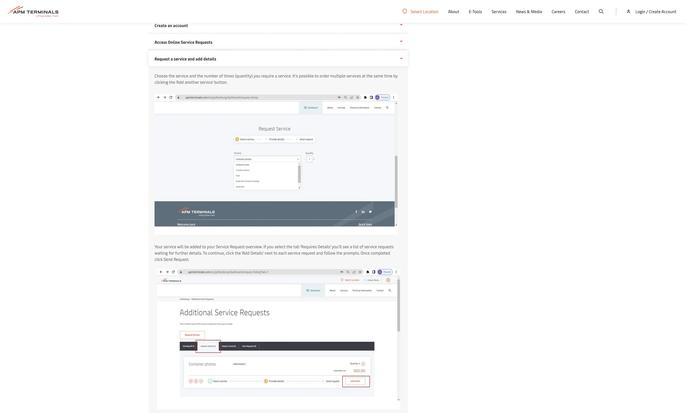 Task type: locate. For each thing, give the bounding box(es) containing it.
tools
[[473, 9, 482, 14]]

about button
[[448, 0, 459, 23]]

1 horizontal spatial click
[[226, 250, 234, 256]]

and left follow
[[316, 250, 323, 256]]

your
[[155, 244, 163, 250]]

request inside your service will be added to your service request overview. if you select the tab 'requires details' you'll see a list of service requests waiting for further details. to continue, click the 'add details' next to each service request and follow the prompts. once completed click send request.
[[230, 244, 245, 250]]

waiting
[[155, 250, 168, 256]]

times
[[224, 73, 234, 79]]

create left an
[[155, 23, 167, 28]]

a inside choose the service and the number of times (quantity) you require a service. it's possible to order multiple services at the same time by clicking the 'add another service' button.
[[275, 73, 277, 79]]

0 horizontal spatial to
[[202, 244, 206, 250]]

0 horizontal spatial details'
[[251, 250, 264, 256]]

to left order
[[315, 73, 319, 79]]

an
[[168, 23, 172, 28]]

your service will be added to your service request overview. if you select the tab 'requires details' you'll see a list of service requests waiting for further details. to continue, click the 'add details' next to each service request and follow the prompts. once completed click send request.
[[155, 244, 394, 262]]

create
[[649, 9, 661, 14], [155, 23, 167, 28]]

1 vertical spatial request
[[230, 244, 245, 250]]

tab
[[293, 244, 300, 250]]

a right require
[[275, 73, 277, 79]]

1 horizontal spatial a
[[275, 73, 277, 79]]

service selector image
[[155, 94, 398, 235]]

account
[[173, 23, 188, 28]]

1 horizontal spatial to
[[274, 250, 278, 256]]

0 horizontal spatial create
[[155, 23, 167, 28]]

click right continue,
[[226, 250, 234, 256]]

service inside dropdown button
[[181, 39, 194, 45]]

and inside choose the service and the number of times (quantity) you require a service. it's possible to order multiple services at the same time by clicking the 'add another service' button.
[[189, 73, 196, 79]]

service up once
[[365, 244, 377, 250]]

0 vertical spatial and
[[188, 56, 195, 62]]

of inside your service will be added to your service request overview. if you select the tab 'requires details' you'll see a list of service requests waiting for further details. to continue, click the 'add details' next to each service request and follow the prompts. once completed click send request.
[[360, 244, 364, 250]]

1 horizontal spatial create
[[649, 9, 661, 14]]

prompts.
[[344, 250, 360, 256]]

to
[[315, 73, 319, 79], [202, 244, 206, 250], [274, 250, 278, 256]]

the right at
[[367, 73, 373, 79]]

overview.
[[246, 244, 263, 250]]

select
[[275, 244, 286, 250]]

service inside choose the service and the number of times (quantity) you require a service. it's possible to order multiple services at the same time by clicking the 'add another service' button.
[[176, 73, 188, 79]]

completed
[[371, 250, 390, 256]]

service down access online service requests
[[174, 56, 187, 62]]

1 vertical spatial of
[[360, 244, 364, 250]]

e-
[[469, 9, 473, 14]]

click
[[226, 250, 234, 256], [155, 257, 163, 262]]

and for the
[[189, 73, 196, 79]]

a inside dropdown button
[[171, 56, 173, 62]]

and up 'another'
[[189, 73, 196, 79]]

1 vertical spatial you
[[267, 244, 274, 250]]

create an account button
[[149, 17, 408, 33]]

1 horizontal spatial request
[[230, 244, 245, 250]]

/
[[647, 9, 648, 14]]

1 vertical spatial 'add
[[242, 250, 250, 256]]

to up to
[[202, 244, 206, 250]]

request left overview. at bottom left
[[230, 244, 245, 250]]

create right /
[[649, 9, 661, 14]]

1 horizontal spatial 'add
[[242, 250, 250, 256]]

and left add
[[188, 56, 195, 62]]

'add left 'another'
[[176, 79, 184, 85]]

a
[[171, 56, 173, 62], [275, 73, 277, 79], [350, 244, 352, 250]]

0 horizontal spatial you
[[254, 73, 260, 79]]

a left list
[[350, 244, 352, 250]]

1 vertical spatial create
[[155, 23, 167, 28]]

2 vertical spatial and
[[316, 250, 323, 256]]

possible
[[299, 73, 314, 79]]

access online service requests button
[[149, 33, 408, 50]]

the up service'
[[197, 73, 203, 79]]

order
[[320, 73, 329, 79]]

0 vertical spatial a
[[171, 56, 173, 62]]

services
[[347, 73, 361, 79]]

service
[[181, 39, 194, 45], [216, 244, 229, 250]]

you right 'if'
[[267, 244, 274, 250]]

the right continue,
[[235, 250, 241, 256]]

to right next
[[274, 250, 278, 256]]

0 vertical spatial create
[[649, 9, 661, 14]]

requests
[[378, 244, 394, 250]]

0 vertical spatial service
[[181, 39, 194, 45]]

service up continue,
[[216, 244, 229, 250]]

you
[[254, 73, 260, 79], [267, 244, 274, 250]]

'add
[[176, 79, 184, 85], [242, 250, 250, 256]]

a down online
[[171, 56, 173, 62]]

2 horizontal spatial to
[[315, 73, 319, 79]]

careers
[[552, 9, 566, 14]]

0 vertical spatial of
[[219, 73, 223, 79]]

the down you'll
[[337, 250, 343, 256]]

services button
[[492, 0, 507, 23]]

0 vertical spatial 'add
[[176, 79, 184, 85]]

see
[[343, 244, 349, 250]]

1 horizontal spatial you
[[267, 244, 274, 250]]

of up button.
[[219, 73, 223, 79]]

select location
[[411, 8, 439, 14]]

0 vertical spatial request
[[155, 56, 170, 62]]

0 vertical spatial you
[[254, 73, 260, 79]]

details' down overview. at bottom left
[[251, 250, 264, 256]]

0 horizontal spatial 'add
[[176, 79, 184, 85]]

0 horizontal spatial a
[[171, 56, 173, 62]]

request down the access
[[155, 56, 170, 62]]

you left require
[[254, 73, 260, 79]]

of
[[219, 73, 223, 79], [360, 244, 364, 250]]

service right online
[[181, 39, 194, 45]]

request
[[155, 56, 170, 62], [230, 244, 245, 250]]

details' up follow
[[318, 244, 331, 250]]

of right list
[[360, 244, 364, 250]]

and for add
[[188, 56, 195, 62]]

1 vertical spatial to
[[202, 244, 206, 250]]

details
[[203, 56, 216, 62]]

0 horizontal spatial service
[[181, 39, 194, 45]]

of inside choose the service and the number of times (quantity) you require a service. it's possible to order multiple services at the same time by clicking the 'add another service' button.
[[219, 73, 223, 79]]

2 vertical spatial a
[[350, 244, 352, 250]]

add details image
[[157, 269, 400, 410]]

contact
[[575, 9, 589, 14]]

1 horizontal spatial service
[[216, 244, 229, 250]]

0 horizontal spatial of
[[219, 73, 223, 79]]

service
[[174, 56, 187, 62], [176, 73, 188, 79], [164, 244, 176, 250], [365, 244, 377, 250], [288, 250, 301, 256]]

click down waiting
[[155, 257, 163, 262]]

1 vertical spatial service
[[216, 244, 229, 250]]

a inside your service will be added to your service request overview. if you select the tab 'requires details' you'll see a list of service requests waiting for further details. to continue, click the 'add details' next to each service request and follow the prompts. once completed click send request.
[[350, 244, 352, 250]]

news & media button
[[516, 0, 542, 23]]

1 vertical spatial and
[[189, 73, 196, 79]]

to inside choose the service and the number of times (quantity) you require a service. it's possible to order multiple services at the same time by clicking the 'add another service' button.
[[315, 73, 319, 79]]

2 horizontal spatial a
[[350, 244, 352, 250]]

and inside dropdown button
[[188, 56, 195, 62]]

number
[[204, 73, 218, 79]]

next
[[265, 250, 273, 256]]

your
[[207, 244, 215, 250]]

service up 'another'
[[176, 73, 188, 79]]

0 vertical spatial to
[[315, 73, 319, 79]]

it's
[[293, 73, 298, 79]]

'add down overview. at bottom left
[[242, 250, 250, 256]]

service down tab
[[288, 250, 301, 256]]

1 vertical spatial details'
[[251, 250, 264, 256]]

e-tools
[[469, 9, 482, 14]]

0 vertical spatial click
[[226, 250, 234, 256]]

1 horizontal spatial details'
[[318, 244, 331, 250]]

0 horizontal spatial request
[[155, 56, 170, 62]]

'requires
[[300, 244, 317, 250]]

1 vertical spatial click
[[155, 257, 163, 262]]

and
[[188, 56, 195, 62], [189, 73, 196, 79], [316, 250, 323, 256]]

1 vertical spatial a
[[275, 73, 277, 79]]

1 horizontal spatial of
[[360, 244, 364, 250]]



Task type: describe. For each thing, give the bounding box(es) containing it.
you inside your service will be added to your service request overview. if you select the tab 'requires details' you'll see a list of service requests waiting for further details. to continue, click the 'add details' next to each service request and follow the prompts. once completed click send request.
[[267, 244, 274, 250]]

request a service and add details
[[155, 56, 216, 62]]

request inside dropdown button
[[155, 56, 170, 62]]

you inside choose the service and the number of times (quantity) you require a service. it's possible to order multiple services at the same time by clicking the 'add another service' button.
[[254, 73, 260, 79]]

0 vertical spatial details'
[[318, 244, 331, 250]]

list
[[353, 244, 359, 250]]

news & media
[[516, 9, 542, 14]]

account
[[662, 9, 677, 14]]

will
[[177, 244, 184, 250]]

request a service and add details button
[[149, 50, 408, 66]]

(quantity)
[[235, 73, 253, 79]]

about
[[448, 9, 459, 14]]

button.
[[214, 79, 228, 85]]

the right choose
[[169, 73, 175, 79]]

login
[[636, 9, 646, 14]]

choose
[[155, 73, 168, 79]]

to
[[203, 250, 207, 256]]

time
[[384, 73, 393, 79]]

at
[[362, 73, 366, 79]]

&
[[527, 9, 530, 14]]

you'll
[[332, 244, 342, 250]]

select
[[411, 8, 422, 14]]

further
[[175, 250, 188, 256]]

the right clicking
[[169, 79, 175, 85]]

'add inside choose the service and the number of times (quantity) you require a service. it's possible to order multiple services at the same time by clicking the 'add another service' button.
[[176, 79, 184, 85]]

continue,
[[208, 250, 225, 256]]

create inside login / create account link
[[649, 9, 661, 14]]

access
[[155, 39, 167, 45]]

the left tab
[[286, 244, 293, 250]]

create inside create an account dropdown button
[[155, 23, 167, 28]]

send
[[164, 257, 173, 262]]

once
[[361, 250, 370, 256]]

login / create account
[[636, 9, 677, 14]]

add
[[196, 56, 203, 62]]

request a service and add details element
[[149, 66, 408, 414]]

for
[[169, 250, 174, 256]]

requests
[[195, 39, 212, 45]]

media
[[531, 9, 542, 14]]

if
[[264, 244, 266, 250]]

service up for
[[164, 244, 176, 250]]

be
[[185, 244, 189, 250]]

request
[[302, 250, 315, 256]]

service inside your service will be added to your service request overview. if you select the tab 'requires details' you'll see a list of service requests waiting for further details. to continue, click the 'add details' next to each service request and follow the prompts. once completed click send request.
[[216, 244, 229, 250]]

online
[[168, 39, 180, 45]]

login / create account link
[[626, 0, 677, 23]]

follow
[[324, 250, 336, 256]]

service.
[[278, 73, 292, 79]]

request.
[[174, 257, 190, 262]]

create an account
[[155, 23, 188, 28]]

added
[[190, 244, 201, 250]]

multiple
[[330, 73, 346, 79]]

require
[[261, 73, 274, 79]]

and inside your service will be added to your service request overview. if you select the tab 'requires details' you'll see a list of service requests waiting for further details. to continue, click the 'add details' next to each service request and follow the prompts. once completed click send request.
[[316, 250, 323, 256]]

by
[[394, 73, 398, 79]]

select location button
[[403, 8, 439, 14]]

'add inside your service will be added to your service request overview. if you select the tab 'requires details' you'll see a list of service requests waiting for further details. to continue, click the 'add details' next to each service request and follow the prompts. once completed click send request.
[[242, 250, 250, 256]]

services
[[492, 9, 507, 14]]

clicking
[[155, 79, 168, 85]]

news
[[516, 9, 526, 14]]

location
[[423, 8, 439, 14]]

service'
[[200, 79, 213, 85]]

contact button
[[575, 0, 589, 23]]

0 horizontal spatial click
[[155, 257, 163, 262]]

access online service requests
[[155, 39, 212, 45]]

e-tools button
[[469, 0, 482, 23]]

details.
[[189, 250, 202, 256]]

service inside dropdown button
[[174, 56, 187, 62]]

careers button
[[552, 0, 566, 23]]

each
[[279, 250, 287, 256]]

another
[[185, 79, 199, 85]]

same
[[374, 73, 383, 79]]

choose the service and the number of times (quantity) you require a service. it's possible to order multiple services at the same time by clicking the 'add another service' button.
[[155, 73, 398, 85]]

2 vertical spatial to
[[274, 250, 278, 256]]



Task type: vqa. For each thing, say whether or not it's contained in the screenshot.
Terminals
no



